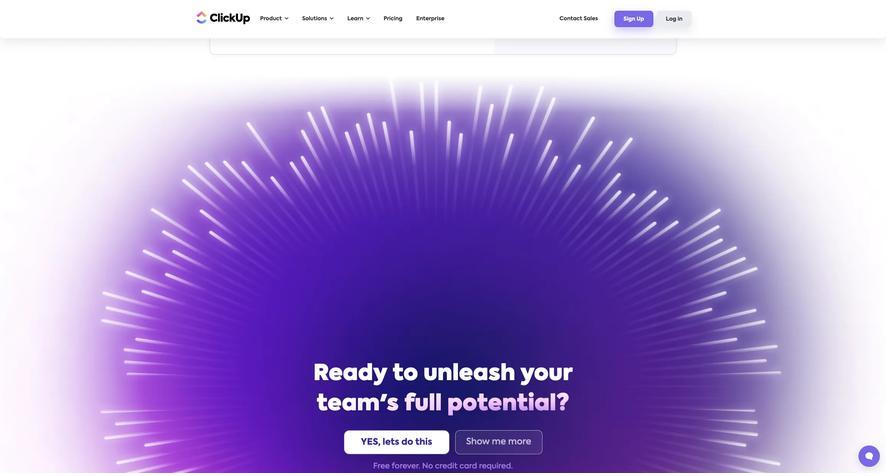 Task type: vqa. For each thing, say whether or not it's contained in the screenshot.
'Stay on track to hit your goals'
no



Task type: describe. For each thing, give the bounding box(es) containing it.
pricing
[[384, 16, 403, 21]]

show me more
[[466, 438, 532, 447]]

show me more button
[[455, 431, 543, 455]]

product button
[[256, 11, 292, 27]]

teams
[[358, 6, 378, 12]]

free
[[373, 463, 390, 471]]

contact
[[560, 16, 583, 21]]

ready
[[313, 364, 387, 386]]

yes,
[[361, 439, 381, 448]]

up
[[637, 17, 644, 22]]

solutions button
[[298, 11, 338, 27]]

forever.
[[392, 463, 421, 471]]

our
[[346, 6, 356, 12]]

to
[[393, 364, 418, 386]]

stay
[[350, 15, 363, 21]]

no
[[422, 463, 433, 471]]

required.
[[479, 463, 513, 471]]

team's
[[317, 394, 399, 416]]

learn button
[[344, 11, 374, 27]]

and
[[430, 15, 442, 21]]

full
[[404, 394, 442, 416]]

ready to unleash your team's full potential?
[[313, 364, 573, 416]]

into
[[408, 6, 421, 12]]

one
[[422, 6, 434, 12]]

log in link
[[657, 11, 692, 27]]

solutions
[[302, 16, 327, 21]]

yes, lets do this button
[[344, 431, 450, 455]]

me
[[492, 438, 506, 447]]

communicate."
[[280, 24, 326, 30]]

collaborate
[[393, 15, 429, 21]]

sign
[[624, 17, 636, 22]]

unleash
[[424, 364, 516, 386]]

of
[[338, 6, 344, 12]]



Task type: locate. For each thing, give the bounding box(es) containing it.
this
[[416, 439, 432, 448]]

track,
[[374, 15, 391, 21]]

lets
[[383, 439, 400, 448]]

sales
[[584, 16, 598, 21]]

enterprise link
[[413, 11, 449, 27]]

all
[[329, 6, 337, 12]]

in
[[678, 17, 683, 22]]

contact sales button
[[556, 11, 602, 27]]

log
[[666, 17, 677, 22]]

card
[[460, 463, 477, 471]]

they
[[322, 15, 335, 21]]

clickup
[[283, 6, 307, 12]]

credit
[[435, 463, 458, 471]]

show
[[466, 438, 490, 447]]

learn
[[348, 16, 364, 21]]

enterprise
[[416, 16, 445, 21]]

sign up
[[624, 17, 644, 22]]

free forever. no credit card required.
[[373, 463, 513, 471]]

on
[[365, 15, 372, 21]]

brings
[[308, 6, 328, 12]]

clickup brings all of our teams together into one place
[[280, 6, 434, 21]]

so
[[299, 15, 306, 21]]

do
[[402, 439, 413, 448]]

together
[[379, 6, 407, 12]]

yes, lets do this
[[361, 439, 432, 448]]

potential?
[[448, 394, 570, 416]]

sign up button
[[615, 11, 654, 27]]

product
[[260, 16, 282, 21]]

your
[[521, 364, 573, 386]]

log in
[[666, 17, 683, 22]]

so that they can stay on track, collaborate and communicate."
[[280, 15, 442, 30]]

place
[[280, 15, 297, 21]]

pricing link
[[380, 11, 407, 27]]

clickup image
[[194, 10, 250, 25]]

contact sales
[[560, 16, 598, 21]]

more
[[508, 438, 532, 447]]

that
[[307, 15, 320, 21]]

can
[[337, 15, 349, 21]]



